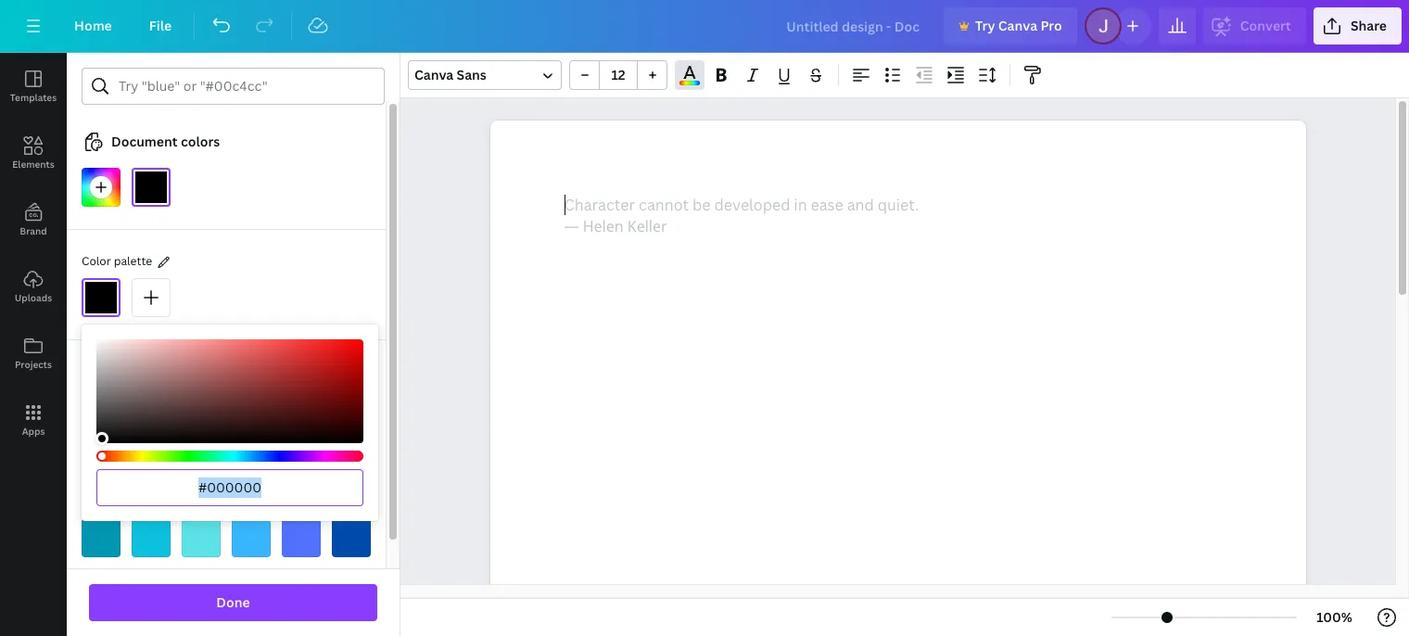 Task type: describe. For each thing, give the bounding box(es) containing it.
royal blue #5271ff image
[[282, 518, 321, 557]]

1 horizontal spatial add a new color image
[[132, 278, 171, 317]]

100% button
[[1305, 603, 1365, 633]]

try canva pro button
[[944, 7, 1078, 45]]

0 horizontal spatial add a new color image
[[82, 168, 121, 207]]

side panel tab list
[[0, 53, 67, 454]]

palette
[[114, 253, 152, 269]]

sans
[[457, 66, 487, 83]]

peach #ffbd59 image
[[282, 569, 321, 608]]

#000000 image for bottommost #000000 image
[[82, 278, 121, 317]]

elements button
[[0, 120, 67, 186]]

bright red #ff3131 image
[[82, 468, 121, 507]]

Hex color code text field
[[109, 470, 352, 505]]

uploads
[[15, 291, 52, 304]]

try canva pro
[[976, 17, 1063, 34]]

elements
[[12, 158, 54, 171]]

color
[[82, 253, 111, 269]]

solid
[[82, 393, 109, 409]]

brand
[[20, 224, 47, 237]]

violet #5e17eb image
[[332, 468, 371, 507]]

main menu bar
[[0, 0, 1410, 53]]

lime #c1ff72 image
[[182, 569, 221, 608]]

apps
[[22, 425, 45, 438]]

royal blue #5271ff image
[[282, 518, 321, 557]]

convert button
[[1204, 7, 1307, 45]]

dark gray #545454 image
[[132, 418, 171, 457]]

violet #5e17eb image
[[332, 468, 371, 507]]

canva sans button
[[408, 60, 562, 90]]

apps button
[[0, 387, 67, 454]]

100%
[[1317, 608, 1353, 626]]

solid colors
[[82, 393, 145, 409]]

canva inside try canva pro button
[[999, 17, 1038, 34]]

share
[[1351, 17, 1388, 34]]

color range image
[[680, 81, 700, 85]]

uploads button
[[0, 253, 67, 320]]

lime #c1ff72 image
[[182, 569, 221, 608]]

home
[[74, 17, 112, 34]]

grass green #7ed957 image
[[132, 569, 171, 608]]

done
[[216, 594, 250, 611]]



Task type: vqa. For each thing, say whether or not it's contained in the screenshot.
– – Number Field
yes



Task type: locate. For each thing, give the bounding box(es) containing it.
color palette
[[82, 253, 152, 269]]

aqua blue #0cc0df image
[[132, 518, 171, 557]]

default colors
[[111, 357, 201, 375]]

turquoise blue #5ce1e6 image
[[182, 518, 221, 557]]

coral red #ff5757 image
[[132, 468, 171, 507], [132, 468, 171, 507]]

aqua blue #0cc0df image
[[132, 518, 171, 557]]

done button
[[89, 584, 377, 621]]

pink #ff66c4 image
[[182, 468, 221, 507], [182, 468, 221, 507]]

group
[[569, 60, 668, 90]]

add a new color image down document
[[82, 168, 121, 207]]

#000000 image down 'color'
[[82, 278, 121, 317]]

convert
[[1241, 17, 1292, 34]]

colors for solid colors
[[111, 393, 145, 409]]

color palette button
[[82, 252, 152, 272]]

color range image
[[680, 81, 700, 85]]

1 vertical spatial #000000 image
[[82, 278, 121, 317]]

share button
[[1314, 7, 1402, 45]]

white #ffffff image
[[332, 418, 371, 457], [332, 418, 371, 457]]

purple #8c52ff image
[[282, 468, 321, 507]]

0 vertical spatial add a new color image
[[82, 168, 121, 207]]

colors for document colors
[[181, 133, 220, 150]]

1 horizontal spatial #000000 image
[[132, 168, 171, 207]]

pro
[[1041, 17, 1063, 34]]

1 vertical spatial colors
[[162, 357, 201, 375]]

1 horizontal spatial #000000 image
[[132, 168, 171, 207]]

0 vertical spatial #000000 image
[[132, 168, 171, 207]]

purple #8c52ff image
[[282, 468, 321, 507]]

gray #a6a6a6 image
[[232, 418, 271, 457], [232, 418, 271, 457]]

add a new color image
[[82, 168, 121, 207], [132, 278, 171, 317]]

colors right document
[[181, 133, 220, 150]]

gray #737373 image
[[182, 418, 221, 457], [182, 418, 221, 457]]

dark turquoise #0097b2 image
[[82, 518, 121, 557], [82, 518, 121, 557]]

0 horizontal spatial #000000 image
[[82, 278, 121, 317]]

try
[[976, 17, 996, 34]]

brand button
[[0, 186, 67, 253]]

file
[[149, 17, 172, 34]]

projects button
[[0, 320, 67, 387]]

green #00bf63 image
[[82, 569, 121, 608], [82, 569, 121, 608]]

home link
[[59, 7, 127, 45]]

1 vertical spatial canva
[[415, 66, 454, 83]]

canva inside the canva sans popup button
[[415, 66, 454, 83]]

turquoise blue #5ce1e6 image
[[182, 518, 221, 557]]

canva left sans
[[415, 66, 454, 83]]

bright red #ff3131 image
[[82, 468, 121, 507]]

peach #ffbd59 image
[[282, 569, 321, 608]]

0 vertical spatial colors
[[181, 133, 220, 150]]

file button
[[134, 7, 187, 45]]

#000000 image
[[132, 168, 171, 207], [82, 278, 121, 317]]

– – number field
[[606, 66, 632, 83]]

1 horizontal spatial canva
[[999, 17, 1038, 34]]

colors for default colors
[[162, 357, 201, 375]]

1 vertical spatial #000000 image
[[82, 278, 121, 317]]

add a new color image
[[82, 168, 121, 207]]

light gray #d9d9d9 image
[[282, 418, 321, 457], [282, 418, 321, 457]]

black #000000 image
[[82, 418, 121, 457], [82, 418, 121, 457]]

yellow #ffde59 image
[[232, 569, 271, 608], [232, 569, 271, 608]]

Design title text field
[[772, 7, 937, 45]]

#000000 image
[[132, 168, 171, 207], [82, 278, 121, 317]]

0 vertical spatial canva
[[999, 17, 1038, 34]]

cobalt blue #004aad image
[[332, 518, 371, 557], [332, 518, 371, 557]]

0 vertical spatial #000000 image
[[132, 168, 171, 207]]

dark gray #545454 image
[[132, 418, 171, 457]]

None text field
[[490, 121, 1306, 636]]

orange #ff914d image
[[332, 569, 371, 608], [332, 569, 371, 608]]

add a new color image down palette
[[132, 278, 171, 317]]

light blue #38b6ff image
[[232, 518, 271, 557], [232, 518, 271, 557]]

document colors
[[111, 133, 220, 150]]

Try "blue" or "#00c4cc" search field
[[119, 69, 373, 104]]

0 horizontal spatial #000000 image
[[82, 278, 121, 317]]

default
[[111, 357, 158, 375]]

#000000 image down 'color'
[[82, 278, 121, 317]]

magenta #cb6ce6 image
[[232, 468, 271, 507]]

templates button
[[0, 53, 67, 120]]

colors
[[181, 133, 220, 150], [162, 357, 201, 375], [111, 393, 145, 409]]

colors right the default
[[162, 357, 201, 375]]

#000000 image down document
[[132, 168, 171, 207]]

#000000 image down document
[[132, 168, 171, 207]]

canva right 'try'
[[999, 17, 1038, 34]]

0 horizontal spatial canva
[[415, 66, 454, 83]]

grass green #7ed957 image
[[132, 569, 171, 608]]

1 vertical spatial add a new color image
[[132, 278, 171, 317]]

projects
[[15, 358, 52, 371]]

canva
[[999, 17, 1038, 34], [415, 66, 454, 83]]

colors right solid
[[111, 393, 145, 409]]

2 vertical spatial colors
[[111, 393, 145, 409]]

magenta #cb6ce6 image
[[232, 468, 271, 507]]

#000000 image for the rightmost #000000 image
[[132, 168, 171, 207]]

canva sans
[[415, 66, 487, 83]]

document
[[111, 133, 178, 150]]

templates
[[10, 91, 57, 104]]



